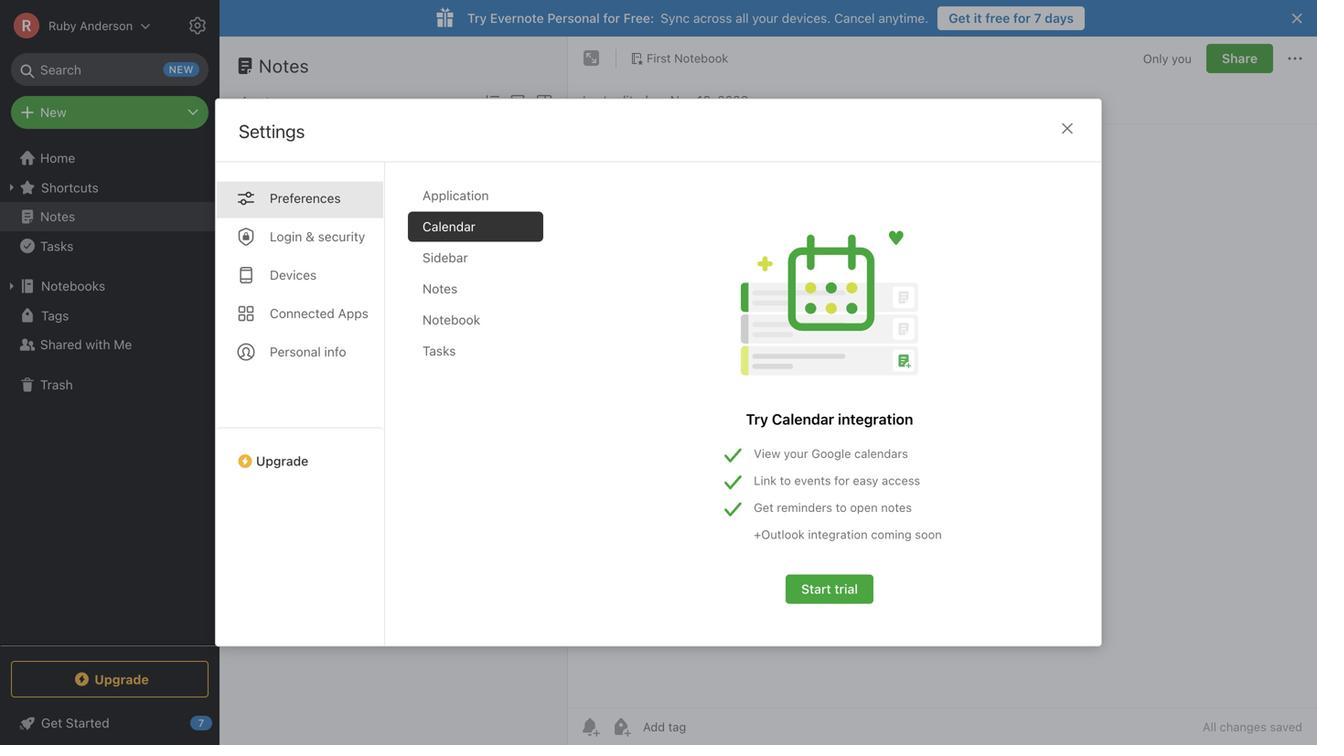 Task type: locate. For each thing, give the bounding box(es) containing it.
days
[[1045, 11, 1074, 26]]

start
[[801, 582, 831, 597]]

0 vertical spatial notes
[[259, 55, 309, 76]]

integration up calendars
[[838, 411, 913, 428]]

tab list
[[216, 162, 385, 646], [408, 181, 558, 646]]

+outlook integration coming soon
[[754, 528, 942, 541]]

1 horizontal spatial notes
[[259, 55, 309, 76]]

1 horizontal spatial notebook
[[674, 51, 728, 65]]

1 vertical spatial notes
[[40, 209, 75, 224]]

personal up expand note icon
[[547, 11, 600, 26]]

for left free:
[[603, 11, 620, 26]]

&
[[306, 229, 315, 244]]

note list element
[[220, 37, 568, 745]]

Search text field
[[24, 53, 196, 86]]

try up the view
[[746, 411, 768, 428]]

calendar up sidebar
[[423, 219, 476, 234]]

for inside button
[[1013, 11, 1031, 26]]

tasks down notebook tab
[[423, 343, 456, 359]]

0 vertical spatial your
[[752, 11, 778, 26]]

for
[[603, 11, 620, 26], [1013, 11, 1031, 26], [834, 474, 850, 487]]

sidebar
[[423, 250, 468, 265]]

trial
[[835, 582, 858, 597]]

new button
[[11, 96, 209, 129]]

0 horizontal spatial tab list
[[216, 162, 385, 646]]

Note Editor text field
[[568, 124, 1317, 708]]

notebook inside button
[[674, 51, 728, 65]]

1 horizontal spatial try
[[746, 411, 768, 428]]

0 vertical spatial try
[[467, 11, 487, 26]]

tasks up the notebooks
[[40, 238, 74, 254]]

shortcuts
[[41, 180, 99, 195]]

None search field
[[24, 53, 196, 86]]

1 horizontal spatial get
[[949, 11, 970, 26]]

for for free:
[[603, 11, 620, 26]]

0 horizontal spatial to
[[780, 474, 791, 487]]

calendar inside tab
[[423, 219, 476, 234]]

connected
[[270, 306, 335, 321]]

tags button
[[0, 301, 219, 330]]

to
[[780, 474, 791, 487], [836, 501, 847, 514]]

link
[[754, 474, 777, 487]]

1 vertical spatial tasks
[[423, 343, 456, 359]]

security
[[318, 229, 365, 244]]

1 vertical spatial notebook
[[423, 312, 480, 327]]

upgrade button
[[216, 428, 384, 476], [11, 661, 209, 698]]

1 horizontal spatial to
[[836, 501, 847, 514]]

0 vertical spatial upgrade button
[[216, 428, 384, 476]]

try left evernote
[[467, 11, 487, 26]]

start trial
[[801, 582, 858, 597]]

add a reminder image
[[579, 716, 601, 738]]

notes up note
[[259, 55, 309, 76]]

get it free for 7 days
[[949, 11, 1074, 26]]

for left easy
[[834, 474, 850, 487]]

login & security
[[270, 229, 365, 244]]

shared with me
[[40, 337, 132, 352]]

expand note image
[[581, 48, 603, 70]]

2023
[[717, 93, 748, 108]]

upgrade
[[256, 454, 308, 469], [94, 672, 149, 687]]

to left open
[[836, 501, 847, 514]]

try
[[467, 11, 487, 26], [746, 411, 768, 428]]

coming
[[871, 528, 912, 541]]

home
[[40, 150, 75, 166]]

notes tab
[[408, 274, 543, 304]]

ago
[[318, 199, 337, 212]]

7
[[1034, 11, 1041, 26]]

1 vertical spatial integration
[[808, 528, 868, 541]]

for for 7
[[1013, 11, 1031, 26]]

get for get reminders to open notes
[[754, 501, 774, 514]]

grocery
[[243, 141, 292, 156]]

tasks
[[40, 238, 74, 254], [423, 343, 456, 359]]

2 horizontal spatial for
[[1013, 11, 1031, 26]]

soon
[[915, 528, 942, 541]]

first
[[647, 51, 671, 65]]

1 vertical spatial upgrade button
[[11, 661, 209, 698]]

all changes saved
[[1203, 720, 1302, 734]]

notebook down try evernote personal for free: sync across all your devices. cancel anytime.
[[674, 51, 728, 65]]

0 vertical spatial integration
[[838, 411, 913, 428]]

get left it
[[949, 11, 970, 26]]

notes down sidebar
[[423, 281, 458, 296]]

home link
[[0, 144, 220, 173]]

personal
[[547, 11, 600, 26], [270, 344, 321, 359]]

1
[[241, 94, 247, 109]]

0 horizontal spatial calendar
[[423, 219, 476, 234]]

free
[[985, 11, 1010, 26]]

1 vertical spatial to
[[836, 501, 847, 514]]

16,
[[697, 93, 714, 108]]

0 horizontal spatial get
[[754, 501, 774, 514]]

devices
[[270, 268, 317, 283]]

you
[[1172, 51, 1192, 65]]

0 horizontal spatial your
[[752, 11, 778, 26]]

0 horizontal spatial upgrade button
[[11, 661, 209, 698]]

try for try calendar integration
[[746, 411, 768, 428]]

1 horizontal spatial tasks
[[423, 343, 456, 359]]

last edited on nov 16, 2023
[[583, 93, 748, 108]]

to right the "link"
[[780, 474, 791, 487]]

0 vertical spatial notebook
[[674, 51, 728, 65]]

calendar
[[423, 219, 476, 234], [772, 411, 834, 428]]

your right the all
[[752, 11, 778, 26]]

0 horizontal spatial tasks
[[40, 238, 74, 254]]

tab list containing application
[[408, 181, 558, 646]]

1 horizontal spatial upgrade
[[256, 454, 308, 469]]

get for get it free for 7 days
[[949, 11, 970, 26]]

shared
[[40, 337, 82, 352]]

easy
[[853, 474, 878, 487]]

notes
[[259, 55, 309, 76], [40, 209, 75, 224], [423, 281, 458, 296]]

for left 7
[[1013, 11, 1031, 26]]

0 vertical spatial calendar
[[423, 219, 476, 234]]

0 vertical spatial personal
[[547, 11, 600, 26]]

get down the "link"
[[754, 501, 774, 514]]

your right the view
[[784, 447, 808, 461]]

0 vertical spatial tasks
[[40, 238, 74, 254]]

0 horizontal spatial for
[[603, 11, 620, 26]]

notes down shortcuts
[[40, 209, 75, 224]]

1 horizontal spatial for
[[834, 474, 850, 487]]

open
[[850, 501, 878, 514]]

1 vertical spatial calendar
[[772, 411, 834, 428]]

access
[[882, 474, 920, 487]]

2 horizontal spatial notes
[[423, 281, 458, 296]]

shortcuts button
[[0, 173, 219, 202]]

1 vertical spatial get
[[754, 501, 774, 514]]

start trial button
[[786, 575, 873, 604]]

with
[[86, 337, 110, 352]]

0 horizontal spatial notebook
[[423, 312, 480, 327]]

tasks inside tab
[[423, 343, 456, 359]]

calendar up "view your google calendars"
[[772, 411, 834, 428]]

tree
[[0, 144, 220, 645]]

notes inside note list element
[[259, 55, 309, 76]]

last
[[583, 93, 608, 108]]

0 vertical spatial get
[[949, 11, 970, 26]]

integration
[[838, 411, 913, 428], [808, 528, 868, 541]]

get reminders to open notes
[[754, 501, 912, 514]]

trash
[[40, 377, 73, 392]]

0 horizontal spatial personal
[[270, 344, 321, 359]]

0 horizontal spatial try
[[467, 11, 487, 26]]

it
[[974, 11, 982, 26]]

0 horizontal spatial notes
[[40, 209, 75, 224]]

1 horizontal spatial personal
[[547, 11, 600, 26]]

link to events for easy access
[[754, 474, 920, 487]]

settings image
[[187, 15, 209, 37]]

minutes
[[274, 199, 315, 212]]

1 horizontal spatial calendar
[[772, 411, 834, 428]]

note
[[251, 94, 277, 109]]

sugar
[[304, 161, 338, 176]]

reminders
[[777, 501, 832, 514]]

1 horizontal spatial upgrade button
[[216, 428, 384, 476]]

2 vertical spatial notes
[[423, 281, 458, 296]]

changes
[[1220, 720, 1267, 734]]

get inside "get it free for 7 days" button
[[949, 11, 970, 26]]

trash link
[[0, 370, 219, 400]]

notebooks
[[41, 279, 105, 294]]

1 vertical spatial try
[[746, 411, 768, 428]]

notebook down notes 'tab'
[[423, 312, 480, 327]]

integration down 'get reminders to open notes'
[[808, 528, 868, 541]]

1 horizontal spatial tab list
[[408, 181, 558, 646]]

1 horizontal spatial your
[[784, 447, 808, 461]]

events
[[794, 474, 831, 487]]

for for easy
[[834, 474, 850, 487]]

0 horizontal spatial upgrade
[[94, 672, 149, 687]]

note window element
[[568, 37, 1317, 745]]

personal down connected
[[270, 344, 321, 359]]

0 vertical spatial upgrade
[[256, 454, 308, 469]]

get
[[949, 11, 970, 26], [754, 501, 774, 514]]

saved
[[1270, 720, 1302, 734]]



Task type: describe. For each thing, give the bounding box(es) containing it.
me
[[114, 337, 132, 352]]

edited
[[611, 93, 648, 108]]

calendar tab
[[408, 212, 543, 242]]

a few minutes ago
[[243, 199, 337, 212]]

new
[[40, 105, 67, 120]]

application
[[423, 188, 489, 203]]

+outlook
[[754, 528, 805, 541]]

try for try evernote personal for free: sync across all your devices. cancel anytime.
[[467, 11, 487, 26]]

evernote
[[490, 11, 544, 26]]

1 vertical spatial personal
[[270, 344, 321, 359]]

notebook inside tab
[[423, 312, 480, 327]]

login
[[270, 229, 302, 244]]

nov
[[670, 93, 693, 108]]

tasks tab
[[408, 336, 543, 366]]

across
[[693, 11, 732, 26]]

few
[[252, 199, 271, 212]]

notes link
[[0, 202, 219, 231]]

devices.
[[782, 11, 831, 26]]

sidebar tab
[[408, 243, 543, 273]]

close image
[[1056, 118, 1078, 139]]

tasks button
[[0, 231, 219, 261]]

anytime.
[[878, 11, 928, 26]]

calendars
[[854, 447, 908, 461]]

share button
[[1206, 44, 1273, 73]]

tree containing home
[[0, 144, 220, 645]]

0 vertical spatial to
[[780, 474, 791, 487]]

tasks inside button
[[40, 238, 74, 254]]

share
[[1222, 51, 1258, 66]]

on
[[652, 93, 667, 108]]

all
[[1203, 720, 1216, 734]]

google
[[811, 447, 851, 461]]

a
[[243, 199, 249, 212]]

view your google calendars
[[754, 447, 908, 461]]

cheese
[[342, 161, 386, 176]]

get it free for 7 days button
[[938, 6, 1085, 30]]

sync
[[661, 11, 690, 26]]

all
[[736, 11, 749, 26]]

tags
[[41, 308, 69, 323]]

application tab
[[408, 181, 543, 211]]

list
[[295, 141, 317, 156]]

notebook tab
[[408, 305, 543, 335]]

tab list containing preferences
[[216, 162, 385, 646]]

upgrade button inside tab list
[[216, 428, 384, 476]]

eggs
[[271, 161, 300, 176]]

only
[[1143, 51, 1168, 65]]

info
[[324, 344, 346, 359]]

try evernote personal for free: sync across all your devices. cancel anytime.
[[467, 11, 928, 26]]

milk
[[243, 161, 267, 176]]

connected apps
[[270, 306, 368, 321]]

apps
[[338, 306, 368, 321]]

1 vertical spatial your
[[784, 447, 808, 461]]

shared with me link
[[0, 330, 219, 359]]

preferences
[[270, 191, 341, 206]]

personal info
[[270, 344, 346, 359]]

notebooks link
[[0, 272, 219, 301]]

1 vertical spatial upgrade
[[94, 672, 149, 687]]

expand notebooks image
[[5, 279, 19, 294]]

cancel
[[834, 11, 875, 26]]

settings
[[239, 120, 305, 142]]

1 note
[[241, 94, 277, 109]]

notes inside 'tab'
[[423, 281, 458, 296]]

first notebook button
[[624, 46, 735, 71]]

try calendar integration
[[746, 411, 913, 428]]

only you
[[1143, 51, 1192, 65]]

add tag image
[[610, 716, 632, 738]]

first notebook
[[647, 51, 728, 65]]

grocery list milk eggs sugar cheese
[[243, 141, 386, 176]]

notes
[[881, 501, 912, 514]]

view
[[754, 447, 780, 461]]



Task type: vqa. For each thing, say whether or not it's contained in the screenshot.
List
yes



